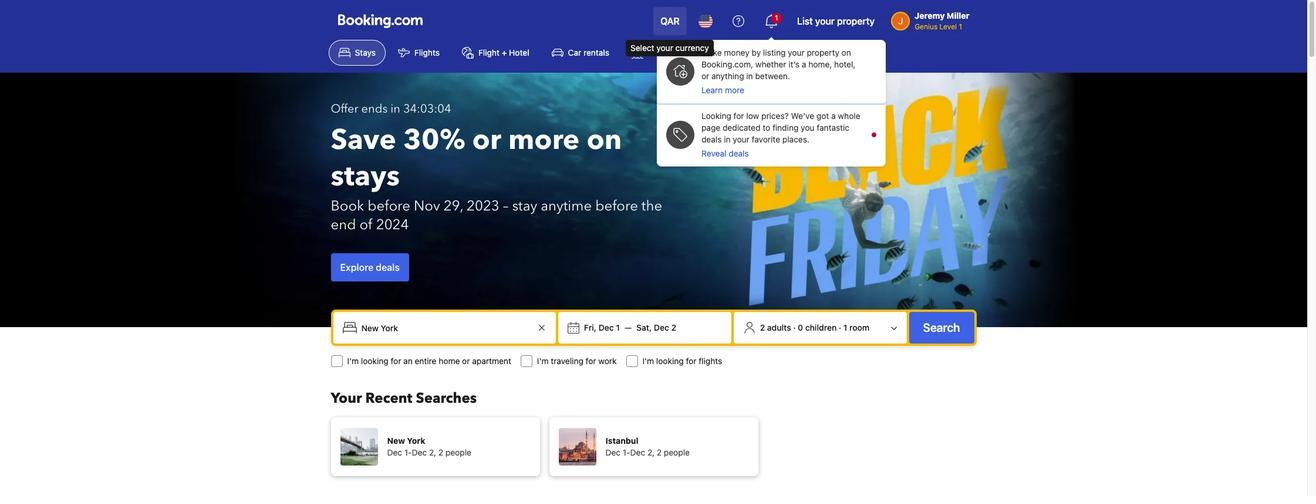 Task type: locate. For each thing, give the bounding box(es) containing it.
1 horizontal spatial in
[[724, 134, 731, 144]]

for up dedicated
[[734, 111, 744, 121]]

before
[[368, 197, 410, 216], [595, 197, 638, 216]]

jeremy miller genius level 1
[[915, 11, 970, 31]]

1 horizontal spatial 2,
[[648, 448, 655, 458]]

2 vertical spatial or
[[462, 356, 470, 366]]

29,
[[444, 197, 463, 216]]

looking
[[702, 111, 732, 121]]

2 vertical spatial deals
[[376, 262, 400, 273]]

stay
[[512, 197, 537, 216]]

airport taxis link
[[769, 40, 852, 66]]

in right anything on the top right of the page
[[746, 71, 753, 81]]

car rentals link
[[542, 40, 619, 66]]

· right children at the right bottom
[[839, 323, 841, 333]]

2 looking from the left
[[656, 356, 684, 366]]

your inside looking for low prices? we've got a whole page dedicated to finding you fantastic deals in your favorite places. reveal deals
[[733, 134, 750, 144]]

car rentals
[[568, 48, 609, 58]]

dec
[[599, 323, 614, 333], [654, 323, 669, 333], [387, 448, 402, 458], [412, 448, 427, 458], [606, 448, 621, 458], [630, 448, 645, 458]]

i'm traveling for work
[[537, 356, 617, 366]]

or inside make money by listing your property on booking.com, whether it's a home, hotel, or anything in between. learn more
[[702, 71, 709, 81]]

2 people from the left
[[664, 448, 690, 458]]

0 horizontal spatial on
[[587, 121, 622, 160]]

1 1- from the left
[[404, 448, 412, 458]]

your right list
[[815, 16, 835, 26]]

looking right i'm at the left bottom of page
[[656, 356, 684, 366]]

1 i'm from the left
[[347, 356, 359, 366]]

for
[[734, 111, 744, 121], [391, 356, 401, 366], [586, 356, 596, 366], [686, 356, 697, 366]]

1 vertical spatial on
[[587, 121, 622, 160]]

book
[[331, 197, 364, 216]]

2,
[[429, 448, 436, 458], [648, 448, 655, 458]]

deals
[[702, 134, 722, 144], [729, 149, 749, 159], [376, 262, 400, 273]]

1
[[775, 14, 778, 22], [959, 22, 962, 31], [616, 323, 620, 333], [844, 323, 848, 333]]

0 vertical spatial or
[[702, 71, 709, 81]]

listing
[[763, 48, 786, 58]]

taxis
[[824, 48, 842, 58]]

–
[[503, 197, 509, 216]]

1 horizontal spatial a
[[831, 111, 836, 121]]

1 2, from the left
[[429, 448, 436, 458]]

0 horizontal spatial a
[[802, 59, 806, 69]]

1 horizontal spatial before
[[595, 197, 638, 216]]

1- inside new york dec 1-dec 2, 2 people
[[404, 448, 412, 458]]

explore deals
[[340, 262, 400, 273]]

deals down page
[[702, 134, 722, 144]]

2 · from the left
[[839, 323, 841, 333]]

deals right explore
[[376, 262, 400, 273]]

0 horizontal spatial ·
[[793, 323, 796, 333]]

property up the home,
[[807, 48, 840, 58]]

1-
[[404, 448, 412, 458], [623, 448, 630, 458]]

0 horizontal spatial or
[[462, 356, 470, 366]]

1 horizontal spatial more
[[725, 85, 745, 95]]

1 down the miller
[[959, 22, 962, 31]]

istanbul
[[606, 436, 639, 446]]

2 horizontal spatial deals
[[729, 149, 749, 159]]

ends
[[361, 101, 388, 117]]

0 vertical spatial property
[[837, 16, 875, 26]]

whole
[[838, 111, 861, 121]]

2 2, from the left
[[648, 448, 655, 458]]

i'm
[[347, 356, 359, 366], [537, 356, 549, 366]]

1 vertical spatial deals
[[729, 149, 749, 159]]

sat, dec 2 button
[[632, 318, 681, 339]]

2 horizontal spatial or
[[702, 71, 709, 81]]

whether
[[756, 59, 786, 69]]

booking.com image
[[338, 14, 422, 28]]

1 horizontal spatial deals
[[702, 134, 722, 144]]

1 vertical spatial property
[[807, 48, 840, 58]]

in for page
[[724, 134, 731, 144]]

people
[[446, 448, 471, 458], [664, 448, 690, 458]]

in for whether
[[746, 71, 753, 81]]

flights
[[699, 356, 722, 366]]

people inside istanbul dec 1-dec 2, 2 people
[[664, 448, 690, 458]]

fri,
[[584, 323, 597, 333]]

2 inside new york dec 1-dec 2, 2 people
[[439, 448, 443, 458]]

on
[[842, 48, 851, 58], [587, 121, 622, 160]]

save
[[331, 121, 396, 160]]

a right 'got'
[[831, 111, 836, 121]]

2 horizontal spatial in
[[746, 71, 753, 81]]

0 horizontal spatial more
[[508, 121, 580, 160]]

1 horizontal spatial people
[[664, 448, 690, 458]]

1 vertical spatial or
[[472, 121, 501, 160]]

or right 30%
[[472, 121, 501, 160]]

2 before from the left
[[595, 197, 638, 216]]

0 horizontal spatial 1-
[[404, 448, 412, 458]]

1 looking from the left
[[361, 356, 389, 366]]

1 horizontal spatial on
[[842, 48, 851, 58]]

0 horizontal spatial i'm
[[347, 356, 359, 366]]

Where are you going? field
[[357, 318, 535, 339]]

flight
[[479, 48, 500, 58]]

looking
[[361, 356, 389, 366], [656, 356, 684, 366]]

for for i'm traveling for work
[[586, 356, 596, 366]]

2 inside dropdown button
[[760, 323, 765, 333]]

for left an
[[391, 356, 401, 366]]

your
[[815, 16, 835, 26], [657, 43, 673, 53], [788, 48, 805, 58], [733, 134, 750, 144]]

before down stays
[[368, 197, 410, 216]]

1- down istanbul
[[623, 448, 630, 458]]

0 horizontal spatial before
[[368, 197, 410, 216]]

0 horizontal spatial deals
[[376, 262, 400, 273]]

make money by listing your property on booking.com, whether it's a home, hotel, or anything in between. learn more
[[702, 48, 856, 95]]

anytime
[[541, 197, 592, 216]]

0 vertical spatial in
[[746, 71, 753, 81]]

hotel
[[509, 48, 529, 58]]

1 left —
[[616, 323, 620, 333]]

in inside make money by listing your property on booking.com, whether it's a home, hotel, or anything in between. learn more
[[746, 71, 753, 81]]

for left work
[[586, 356, 596, 366]]

0 horizontal spatial 2,
[[429, 448, 436, 458]]

1 horizontal spatial 1-
[[623, 448, 630, 458]]

1 vertical spatial more
[[508, 121, 580, 160]]

reveal
[[702, 149, 727, 159]]

more inside 'offer ends in 34:03:04 save 30% or more on stays book before nov 29, 2023 – stay anytime before the end of 2024'
[[508, 121, 580, 160]]

0
[[798, 323, 803, 333]]

·
[[793, 323, 796, 333], [839, 323, 841, 333]]

0 horizontal spatial looking
[[361, 356, 389, 366]]

prices?
[[762, 111, 789, 121]]

in inside looking for low prices? we've got a whole page dedicated to finding you fantastic deals in your favorite places. reveal deals
[[724, 134, 731, 144]]

or
[[702, 71, 709, 81], [472, 121, 501, 160], [462, 356, 470, 366]]

0 vertical spatial deals
[[702, 134, 722, 144]]

or right home
[[462, 356, 470, 366]]

low
[[746, 111, 759, 121]]

or for apartment
[[462, 356, 470, 366]]

1 horizontal spatial looking
[[656, 356, 684, 366]]

2 vertical spatial in
[[724, 134, 731, 144]]

i'm left the traveling
[[537, 356, 549, 366]]

property inside the 'list your property' "link"
[[837, 16, 875, 26]]

1 vertical spatial in
[[391, 101, 400, 117]]

fri, dec 1 button
[[579, 318, 625, 339]]

select your currency
[[631, 43, 709, 53]]

cruises
[[648, 48, 677, 58]]

more
[[725, 85, 745, 95], [508, 121, 580, 160]]

or up learn on the top right
[[702, 71, 709, 81]]

0 horizontal spatial people
[[446, 448, 471, 458]]

your inside "link"
[[815, 16, 835, 26]]

· left 0
[[793, 323, 796, 333]]

a
[[802, 59, 806, 69], [831, 111, 836, 121]]

1 people from the left
[[446, 448, 471, 458]]

deals right reveal
[[729, 149, 749, 159]]

airport
[[796, 48, 822, 58]]

i'm up your in the left of the page
[[347, 356, 359, 366]]

1 horizontal spatial or
[[472, 121, 501, 160]]

your account menu jeremy miller genius level 1 element
[[891, 5, 974, 32]]

in right ends
[[391, 101, 400, 117]]

in down dedicated
[[724, 134, 731, 144]]

2, inside istanbul dec 1-dec 2, 2 people
[[648, 448, 655, 458]]

your down dedicated
[[733, 134, 750, 144]]

flights link
[[388, 40, 450, 66]]

search button
[[909, 312, 974, 344]]

before left the the
[[595, 197, 638, 216]]

1 horizontal spatial i'm
[[537, 356, 549, 366]]

1- down the york
[[404, 448, 412, 458]]

0 vertical spatial on
[[842, 48, 851, 58]]

looking left an
[[361, 356, 389, 366]]

booking.com,
[[702, 59, 753, 69]]

attractions link
[[689, 40, 767, 66]]

0 horizontal spatial in
[[391, 101, 400, 117]]

0 vertical spatial more
[[725, 85, 745, 95]]

in
[[746, 71, 753, 81], [391, 101, 400, 117], [724, 134, 731, 144]]

2 i'm from the left
[[537, 356, 549, 366]]

your up it's
[[788, 48, 805, 58]]

2023
[[467, 197, 500, 216]]

1 vertical spatial a
[[831, 111, 836, 121]]

for left flights
[[686, 356, 697, 366]]

property up taxis
[[837, 16, 875, 26]]

for inside looking for low prices? we've got a whole page dedicated to finding you fantastic deals in your favorite places. reveal deals
[[734, 111, 744, 121]]

got
[[817, 111, 829, 121]]

1 horizontal spatial ·
[[839, 323, 841, 333]]

0 vertical spatial a
[[802, 59, 806, 69]]

fantastic
[[817, 123, 850, 133]]

a right it's
[[802, 59, 806, 69]]

or inside 'offer ends in 34:03:04 save 30% or more on stays book before nov 29, 2023 – stay anytime before the end of 2024'
[[472, 121, 501, 160]]

a inside make money by listing your property on booking.com, whether it's a home, hotel, or anything in between. learn more
[[802, 59, 806, 69]]

work
[[599, 356, 617, 366]]

your inside make money by listing your property on booking.com, whether it's a home, hotel, or anything in between. learn more
[[788, 48, 805, 58]]

2 1- from the left
[[623, 448, 630, 458]]



Task type: vqa. For each thing, say whether or not it's contained in the screenshot.
'FLY AWAY TO YOUR DREAM VACATION' image
no



Task type: describe. For each thing, give the bounding box(es) containing it.
qar button
[[654, 7, 687, 35]]

1 left room
[[844, 323, 848, 333]]

property inside make money by listing your property on booking.com, whether it's a home, hotel, or anything in between. learn more
[[807, 48, 840, 58]]

istanbul dec 1-dec 2, 2 people
[[606, 436, 690, 458]]

page
[[702, 123, 721, 133]]

flights
[[414, 48, 440, 58]]

new
[[387, 436, 405, 446]]

room
[[850, 323, 870, 333]]

york
[[407, 436, 425, 446]]

places.
[[783, 134, 810, 144]]

a inside looking for low prices? we've got a whole page dedicated to finding you fantastic deals in your favorite places. reveal deals
[[831, 111, 836, 121]]

fri, dec 1 — sat, dec 2
[[584, 323, 676, 333]]

2, inside new york dec 1-dec 2, 2 people
[[429, 448, 436, 458]]

jeremy
[[915, 11, 945, 21]]

between.
[[755, 71, 790, 81]]

1 before from the left
[[368, 197, 410, 216]]

anything
[[712, 71, 744, 81]]

an
[[403, 356, 413, 366]]

list your property
[[797, 16, 875, 26]]

i'm
[[643, 356, 654, 366]]

you
[[801, 123, 815, 133]]

1- inside istanbul dec 1-dec 2, 2 people
[[623, 448, 630, 458]]

airport taxis
[[796, 48, 842, 58]]

2024
[[376, 215, 409, 235]]

34:03:04
[[403, 101, 451, 117]]

we've
[[791, 111, 814, 121]]

select
[[631, 43, 654, 53]]

cruises link
[[622, 40, 687, 66]]

finding
[[773, 123, 799, 133]]

children
[[805, 323, 837, 333]]

car
[[568, 48, 581, 58]]

1 inside jeremy miller genius level 1
[[959, 22, 962, 31]]

searches
[[416, 389, 477, 409]]

1 left list
[[775, 14, 778, 22]]

currency
[[676, 43, 709, 53]]

explore deals link
[[331, 254, 409, 282]]

new york dec 1-dec 2, 2 people
[[387, 436, 471, 458]]

level
[[940, 22, 957, 31]]

hotel,
[[834, 59, 856, 69]]

your
[[331, 389, 362, 409]]

on inside 'offer ends in 34:03:04 save 30% or more on stays book before nov 29, 2023 – stay anytime before the end of 2024'
[[587, 121, 622, 160]]

of
[[360, 215, 373, 235]]

stays link
[[329, 40, 386, 66]]

learn
[[702, 85, 723, 95]]

i'm looking for an entire home or apartment
[[347, 356, 511, 366]]

more inside make money by listing your property on booking.com, whether it's a home, hotel, or anything in between. learn more
[[725, 85, 745, 95]]

i'm for i'm looking for an entire home or apartment
[[347, 356, 359, 366]]

list
[[797, 16, 813, 26]]

attractions
[[715, 48, 757, 58]]

people inside new york dec 1-dec 2, 2 people
[[446, 448, 471, 458]]

or for more
[[472, 121, 501, 160]]

i'm for i'm traveling for work
[[537, 356, 549, 366]]

favorite
[[752, 134, 780, 144]]

for for i'm looking for flights
[[686, 356, 697, 366]]

it's
[[789, 59, 800, 69]]

adults
[[767, 323, 791, 333]]

make
[[702, 48, 722, 58]]

apartment
[[472, 356, 511, 366]]

30%
[[403, 121, 465, 160]]

qar
[[661, 16, 680, 26]]

miller
[[947, 11, 970, 21]]

i'm looking for flights
[[643, 356, 722, 366]]

for for i'm looking for an entire home or apartment
[[391, 356, 401, 366]]

sat,
[[637, 323, 652, 333]]

stays
[[355, 48, 376, 58]]

explore
[[340, 262, 374, 273]]

list your property link
[[790, 7, 882, 35]]

on inside make money by listing your property on booking.com, whether it's a home, hotel, or anything in between. learn more
[[842, 48, 851, 58]]

stays
[[331, 157, 400, 196]]

looking for low prices? we've got a whole page dedicated to finding you fantastic deals in your favorite places. reveal deals
[[702, 111, 861, 159]]

to
[[763, 123, 770, 133]]

end
[[331, 215, 356, 235]]

dedicated
[[723, 123, 761, 133]]

offer
[[331, 101, 359, 117]]

genius
[[915, 22, 938, 31]]

2 inside istanbul dec 1-dec 2, 2 people
[[657, 448, 662, 458]]

flight + hotel link
[[452, 40, 539, 66]]

looking for i'm
[[656, 356, 684, 366]]

1 · from the left
[[793, 323, 796, 333]]

—
[[625, 323, 632, 333]]

your recent searches
[[331, 389, 477, 409]]

by
[[752, 48, 761, 58]]

in inside 'offer ends in 34:03:04 save 30% or more on stays book before nov 29, 2023 – stay anytime before the end of 2024'
[[391, 101, 400, 117]]

nov
[[414, 197, 440, 216]]

the
[[642, 197, 662, 216]]

home
[[439, 356, 460, 366]]

offer ends in 34:03:04 save 30% or more on stays book before nov 29, 2023 – stay anytime before the end of 2024
[[331, 101, 662, 235]]

rentals
[[584, 48, 609, 58]]

2 adults · 0 children · 1 room
[[760, 323, 870, 333]]

looking for i'm
[[361, 356, 389, 366]]

traveling
[[551, 356, 584, 366]]

+
[[502, 48, 507, 58]]

your right "select" on the left of the page
[[657, 43, 673, 53]]



